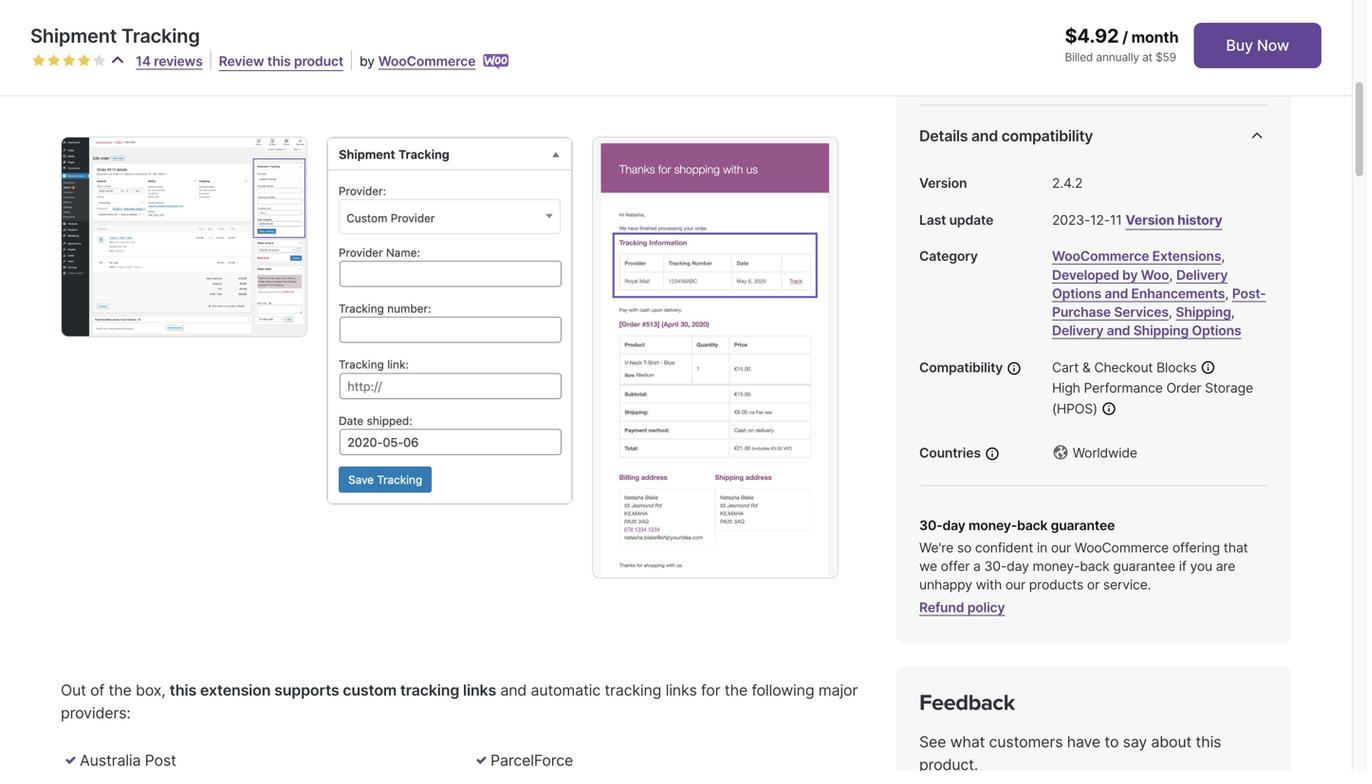 Task type: locate. For each thing, give the bounding box(es) containing it.
confident
[[976, 540, 1034, 556]]

review this product button
[[219, 52, 344, 71]]

2 horizontal spatial to
[[1105, 733, 1119, 752]]

shipping link
[[1177, 304, 1232, 320]]

money-
[[969, 518, 1018, 534], [1033, 559, 1081, 575]]

version up last on the top of page
[[920, 175, 968, 191]]

shipment
[[415, 23, 480, 41]]

in down rate product 5 stars icon
[[100, 68, 112, 87]]

extra information image for cart & checkout blocks
[[1201, 360, 1217, 376]]

1 vertical spatial shipping
[[1134, 323, 1190, 339]]

0 vertical spatial to
[[321, 23, 335, 41]]

tracking inside and automatic tracking links for the following major providers:
[[605, 682, 662, 700]]

0 vertical spatial day
[[943, 518, 966, 534]]

0 horizontal spatial extra information image
[[1102, 402, 1117, 417]]

0 vertical spatial delivery
[[1177, 267, 1229, 283]]

unhappy
[[920, 577, 973, 594]]

this down easy
[[267, 53, 291, 69]]

providers:
[[61, 705, 131, 723]]

this inside see what customers have to say about this product.
[[1197, 733, 1222, 752]]

30- up we're
[[920, 518, 943, 534]]

extra information image up "storage"
[[1201, 360, 1217, 376]]

, down history
[[1222, 248, 1226, 265]]

1 horizontal spatial their
[[379, 23, 411, 41]]

major
[[819, 682, 858, 700]]

that
[[1224, 540, 1249, 556]]

1 horizontal spatial customers
[[990, 733, 1064, 752]]

30-day money-back guarantee we're so confident in our woocommerce offering that we offer a 30-day money-back guarantee if you are unhappy with our products or service. refund policy
[[920, 518, 1249, 616]]

1 horizontal spatial delivery
[[1177, 267, 1229, 283]]

their
[[379, 23, 411, 41], [116, 68, 148, 87]]

1 vertical spatial options
[[1193, 323, 1242, 339]]

0 horizontal spatial to
[[111, 46, 125, 64]]

day up the so
[[943, 518, 966, 534]]

0 horizontal spatial in
[[100, 68, 112, 87]]

the right of
[[109, 682, 132, 700]]

this right box,
[[170, 682, 197, 700]]

1 horizontal spatial version
[[1126, 212, 1175, 228]]

options up purchase
[[1053, 286, 1102, 302]]

version right 11
[[1126, 212, 1175, 228]]

links left automatic
[[463, 682, 497, 700]]

30- right a
[[985, 559, 1007, 575]]

our
[[1052, 540, 1072, 556], [1006, 577, 1026, 594]]

tracking up section.
[[223, 46, 279, 64]]

way
[[288, 23, 317, 41]]

review this product
[[219, 53, 344, 69]]

, right developed by woocommerce icon
[[510, 46, 514, 64]]

back
[[1018, 518, 1048, 534], [1081, 559, 1110, 575]]

0 vertical spatial version
[[920, 175, 968, 191]]

shipment tracking
[[30, 24, 200, 47]]

chevron up image
[[1246, 125, 1269, 148]]

by down woocommerce extensions link
[[1123, 267, 1138, 283]]

0 horizontal spatial their
[[116, 68, 148, 87]]

customers
[[118, 23, 192, 41], [990, 733, 1064, 752]]

woocommerce extensions , developed by woo ,
[[1053, 248, 1226, 283]]

woocommerce inside provide customers with an easy way to track their shipment with woocommerce shipment tracking. after adding details to an order, the tracking information will appear in
[[518, 23, 626, 41]]

0 horizontal spatial 30-
[[920, 518, 943, 534]]

options down shipping link
[[1193, 323, 1242, 339]]

the inside provide customers with an easy way to track their shipment with woocommerce shipment tracking. after adding details to an order, the tracking information will appear in
[[195, 46, 218, 64]]

this right about
[[1197, 733, 1222, 752]]

and left automatic
[[501, 682, 527, 700]]

0 horizontal spatial tracking
[[223, 46, 279, 64]]

custom
[[343, 682, 397, 700]]

tracking right automatic
[[605, 682, 662, 700]]

2 vertical spatial in
[[1038, 540, 1048, 556]]

the right 'for'
[[725, 682, 748, 700]]

post- purchase services link
[[1053, 286, 1267, 320]]

1 vertical spatial our
[[1006, 577, 1026, 594]]

details
[[61, 46, 107, 64]]

1 vertical spatial day
[[1007, 559, 1030, 575]]

and
[[972, 127, 999, 145], [1105, 286, 1129, 302], [1107, 323, 1131, 339], [501, 682, 527, 700]]

1 horizontal spatial this
[[267, 53, 291, 69]]

in right confident
[[1038, 540, 1048, 556]]

in down shipment
[[447, 46, 459, 64]]

with up emails
[[484, 23, 514, 41]]

2 horizontal spatial this
[[1197, 733, 1222, 752]]

, left post-
[[1226, 286, 1229, 302]]

0 vertical spatial this
[[267, 53, 291, 69]]

so
[[958, 540, 972, 556]]

you
[[1191, 559, 1213, 575]]

1 horizontal spatial our
[[1052, 540, 1072, 556]]

view documentation link
[[951, 14, 1238, 52]]

1 horizontal spatial tracking
[[400, 682, 460, 700]]

(hpos)
[[1053, 401, 1098, 417]]

to inside see what customers have to say about this product.
[[1105, 733, 1119, 752]]

shipment up rate product 3 stars image
[[30, 24, 117, 47]]

1 horizontal spatial links
[[666, 682, 697, 700]]

shipment
[[630, 23, 697, 41], [30, 24, 117, 47]]

with down a
[[976, 577, 1003, 594]]

will
[[367, 46, 390, 64]]

0 horizontal spatial links
[[463, 682, 497, 700]]

buy now
[[1227, 36, 1290, 55]]

1 horizontal spatial back
[[1081, 559, 1110, 575]]

rate product 1 star image
[[32, 54, 46, 67]]

shipping down enhancements
[[1177, 304, 1232, 320]]

0 vertical spatial customers
[[118, 23, 192, 41]]

0 horizontal spatial an
[[129, 46, 147, 64]]

0 vertical spatial an
[[230, 23, 247, 41]]

links left 'for'
[[666, 682, 697, 700]]

1 horizontal spatial day
[[1007, 559, 1030, 575]]

automatic
[[531, 682, 601, 700]]

customers up the "order,"
[[118, 23, 192, 41]]

0 horizontal spatial customers
[[118, 23, 192, 41]]

customers left have in the bottom right of the page
[[990, 733, 1064, 752]]

shipping down services
[[1134, 323, 1190, 339]]

0 horizontal spatial options
[[1053, 286, 1102, 302]]

delivery down extensions
[[1177, 267, 1229, 283]]

emails , the page in their account section.
[[61, 46, 545, 87]]

,
[[510, 46, 514, 64], [1222, 248, 1226, 265], [1170, 267, 1173, 283], [1226, 286, 1229, 302], [1169, 304, 1173, 320], [1232, 304, 1235, 320]]

1 vertical spatial version
[[1126, 212, 1175, 228]]

day
[[943, 518, 966, 534], [1007, 559, 1030, 575]]

1 vertical spatial customers
[[990, 733, 1064, 752]]

2 horizontal spatial tracking
[[605, 682, 662, 700]]

1 vertical spatial 30-
[[985, 559, 1007, 575]]

extra information image
[[1201, 360, 1217, 376], [1102, 402, 1117, 417]]

woocommerce inside the woocommerce extensions , developed by woo ,
[[1053, 248, 1150, 265]]

1 horizontal spatial extra information image
[[1201, 360, 1217, 376]]

rate product 4 stars image
[[78, 54, 91, 67]]

enhancements
[[1132, 286, 1226, 302]]

0 horizontal spatial back
[[1018, 518, 1048, 534]]

0 vertical spatial extra information image
[[1201, 360, 1217, 376]]

we're
[[920, 540, 954, 556]]

1 vertical spatial their
[[116, 68, 148, 87]]

1 horizontal spatial money-
[[1033, 559, 1081, 575]]

high performance order storage (hpos)
[[1053, 380, 1254, 417]]

, inside delivery options and enhancements ,
[[1226, 286, 1229, 302]]

developed by woocommerce image
[[484, 54, 509, 69]]

this inside review this product button
[[267, 53, 291, 69]]

day down confident
[[1007, 559, 1030, 575]]

1 horizontal spatial 30-
[[985, 559, 1007, 575]]

2 vertical spatial this
[[1197, 733, 1222, 752]]

2 horizontal spatial in
[[1038, 540, 1048, 556]]

the up account
[[195, 46, 218, 64]]

out of the box, this extension supports custom tracking links
[[61, 682, 497, 700]]

1 horizontal spatial in
[[447, 46, 459, 64]]

1 vertical spatial extra information image
[[1102, 402, 1117, 417]]

see
[[920, 733, 947, 752]]

their inside provide customers with an easy way to track their shipment with woocommerce shipment tracking. after adding details to an order, the tracking information will appear in
[[379, 23, 411, 41]]

the right developed by woocommerce icon
[[518, 46, 541, 64]]

this
[[267, 53, 291, 69], [170, 682, 197, 700], [1197, 733, 1222, 752]]

woocommerce inside 30-day money-back guarantee we're so confident in our woocommerce offering that we offer a 30-day money-back guarantee if you are unhappy with our products or service. refund policy
[[1075, 540, 1170, 556]]

0 horizontal spatial delivery
[[1053, 323, 1104, 339]]

to right rate product 5 stars icon
[[111, 46, 125, 64]]

1 vertical spatial an
[[129, 46, 147, 64]]

annually
[[1097, 50, 1140, 64]]

$59
[[1156, 50, 1177, 64]]

tracking inside provide customers with an easy way to track their shipment with woocommerce shipment tracking. after adding details to an order, the tracking information will appear in
[[223, 46, 279, 64]]

delivery
[[1177, 267, 1229, 283], [1053, 323, 1104, 339]]

documentation
[[1065, 25, 1158, 41]]

0 vertical spatial options
[[1053, 286, 1102, 302]]

box,
[[136, 682, 166, 700]]

2 horizontal spatial with
[[976, 577, 1003, 594]]

by
[[360, 53, 375, 69], [1123, 267, 1138, 283]]

woo
[[1142, 267, 1170, 283]]

1 horizontal spatial shipment
[[630, 23, 697, 41]]

0 horizontal spatial this
[[170, 682, 197, 700]]

back up 'or'
[[1081, 559, 1110, 575]]

links inside and automatic tracking links for the following major providers:
[[666, 682, 697, 700]]

and right details
[[972, 127, 999, 145]]

1 vertical spatial in
[[100, 68, 112, 87]]

if
[[1180, 559, 1187, 575]]

to
[[321, 23, 335, 41], [111, 46, 125, 64], [1105, 733, 1119, 752]]

page
[[61, 68, 96, 87]]

tracking right custom
[[400, 682, 460, 700]]

now
[[1258, 36, 1290, 55]]

to up information
[[321, 23, 335, 41]]

with up review
[[196, 23, 226, 41]]

options inside delivery options and enhancements ,
[[1053, 286, 1102, 302]]

to left say
[[1105, 733, 1119, 752]]

customers inside see what customers have to say about this product.
[[990, 733, 1064, 752]]

cart & checkout blocks
[[1053, 360, 1198, 376]]

14 reviews
[[136, 53, 203, 69]]

money- up confident
[[969, 518, 1018, 534]]

review
[[219, 53, 264, 69]]

extra information image down performance
[[1102, 402, 1117, 417]]

0 horizontal spatial version
[[920, 175, 968, 191]]

1 vertical spatial by
[[1123, 267, 1138, 283]]

guarantee
[[1051, 518, 1116, 534], [1114, 559, 1176, 575]]

2 vertical spatial to
[[1105, 733, 1119, 752]]

1 vertical spatial delivery
[[1053, 323, 1104, 339]]

delivery down purchase
[[1053, 323, 1104, 339]]

the inside emails , the page in their account section.
[[518, 46, 541, 64]]

of
[[90, 682, 104, 700]]

in inside provide customers with an easy way to track their shipment with woocommerce shipment tracking. after adding details to an order, the tracking information will appear in
[[447, 46, 459, 64]]

high
[[1053, 380, 1081, 396]]

our down confident
[[1006, 577, 1026, 594]]

1 horizontal spatial options
[[1193, 323, 1242, 339]]

by down track at the top left of the page
[[360, 53, 375, 69]]

1 links from the left
[[463, 682, 497, 700]]

product
[[294, 53, 344, 69]]

back up confident
[[1018, 518, 1048, 534]]

we
[[920, 559, 938, 575]]

guarantee up service. at bottom
[[1114, 559, 1176, 575]]

money- up products
[[1033, 559, 1081, 575]]

shipment inside provide customers with an easy way to track their shipment with woocommerce shipment tracking. after adding details to an order, the tracking information will appear in
[[630, 23, 697, 41]]

last update
[[920, 212, 994, 228]]

our up products
[[1052, 540, 1072, 556]]

adding
[[808, 23, 856, 41]]

and down services
[[1107, 323, 1131, 339]]

1 horizontal spatial by
[[1123, 267, 1138, 283]]

following
[[752, 682, 815, 700]]

in inside 30-day money-back guarantee we're so confident in our woocommerce offering that we offer a 30-day money-back guarantee if you are unhappy with our products or service. refund policy
[[1038, 540, 1048, 556]]

0 horizontal spatial by
[[360, 53, 375, 69]]

shipment left tracking.
[[630, 23, 697, 41]]

by woocommerce
[[360, 53, 476, 69]]

section.
[[213, 68, 268, 87]]

2 links from the left
[[666, 682, 697, 700]]

or
[[1088, 577, 1100, 594]]

0 vertical spatial in
[[447, 46, 459, 64]]

post-
[[1233, 286, 1267, 302]]

0 vertical spatial their
[[379, 23, 411, 41]]

and down developed by woo "link"
[[1105, 286, 1129, 302]]

30-
[[920, 518, 943, 534], [985, 559, 1007, 575]]

delivery inside delivery options and enhancements ,
[[1177, 267, 1229, 283]]

services
[[1115, 304, 1169, 320]]

view
[[1031, 25, 1061, 41]]

0 horizontal spatial money-
[[969, 518, 1018, 534]]

guarantee up 'or'
[[1051, 518, 1116, 534]]



Task type: describe. For each thing, give the bounding box(es) containing it.
&
[[1083, 360, 1091, 376]]

after
[[769, 23, 804, 41]]

tracking.
[[701, 23, 765, 41]]

about
[[1152, 733, 1192, 752]]

parcelforce
[[491, 752, 574, 770]]

, up enhancements
[[1170, 267, 1173, 283]]

2023-
[[1053, 212, 1091, 228]]

account
[[152, 68, 209, 87]]

rate product 2 stars image
[[47, 54, 61, 67]]

a
[[974, 559, 981, 575]]

have
[[1068, 733, 1101, 752]]

say
[[1124, 733, 1148, 752]]

checkout
[[1095, 360, 1154, 376]]

options inside , shipping , delivery and shipping options
[[1193, 323, 1242, 339]]

1 vertical spatial this
[[170, 682, 197, 700]]

countries
[[920, 445, 981, 461]]

0 vertical spatial guarantee
[[1051, 518, 1116, 534]]

appear
[[394, 46, 443, 64]]

what
[[951, 733, 986, 752]]

category
[[920, 248, 978, 265]]

, inside emails , the page in their account section.
[[510, 46, 514, 64]]

2023-12-11 version history
[[1053, 212, 1223, 228]]

in inside emails , the page in their account section.
[[100, 68, 112, 87]]

rate product 3 stars image
[[63, 54, 76, 67]]

developed
[[1053, 267, 1120, 283]]

extra information image for high performance order storage (hpos)
[[1102, 402, 1117, 417]]

version history button
[[1126, 209, 1223, 232]]

are
[[1217, 559, 1236, 575]]

service.
[[1104, 577, 1152, 594]]

developed by woo link
[[1053, 267, 1170, 283]]

order,
[[151, 46, 191, 64]]

track
[[339, 23, 375, 41]]

woocommerce link
[[379, 53, 476, 69]]

feedback
[[920, 690, 1016, 717]]

emails
[[463, 46, 510, 64]]

refund
[[920, 600, 965, 616]]

and inside delivery options and enhancements ,
[[1105, 286, 1129, 302]]

1 vertical spatial guarantee
[[1114, 559, 1176, 575]]

out
[[61, 682, 86, 700]]

, shipping , delivery and shipping options
[[1053, 304, 1242, 339]]

by inside the woocommerce extensions , developed by woo ,
[[1123, 267, 1138, 283]]

reviews
[[154, 53, 203, 69]]

1 vertical spatial back
[[1081, 559, 1110, 575]]

, down post-
[[1232, 304, 1235, 320]]

0 vertical spatial back
[[1018, 518, 1048, 534]]

$4.92 / month billed annually at $59
[[1066, 24, 1179, 64]]

products
[[1030, 577, 1084, 594]]

provide customers with an easy way to track their shipment with woocommerce shipment tracking. after adding details to an order, the tracking information will appear in
[[61, 23, 856, 64]]

cart
[[1053, 360, 1079, 376]]

view documentation
[[1031, 25, 1158, 41]]

details and compatibility
[[920, 127, 1094, 145]]

tracking
[[121, 24, 200, 47]]

1 horizontal spatial to
[[321, 23, 335, 41]]

1 horizontal spatial an
[[230, 23, 247, 41]]

rate product 5 stars image
[[93, 54, 106, 67]]

last
[[920, 212, 947, 228]]

purchase
[[1053, 304, 1112, 320]]

delivery and shipping options link
[[1053, 323, 1242, 339]]

delivery inside , shipping , delivery and shipping options
[[1053, 323, 1104, 339]]

0 vertical spatial money-
[[969, 518, 1018, 534]]

customers inside provide customers with an easy way to track their shipment with woocommerce shipment tracking. after adding details to an order, the tracking information will appear in
[[118, 23, 192, 41]]

woocommerce extensions link
[[1053, 248, 1222, 265]]

australia post
[[80, 752, 176, 770]]

billed
[[1066, 50, 1094, 64]]

post- purchase services
[[1053, 286, 1267, 320]]

delivery options and enhancements link
[[1053, 267, 1229, 302]]

0 vertical spatial shipping
[[1177, 304, 1232, 320]]

post
[[145, 752, 176, 770]]

1 horizontal spatial with
[[484, 23, 514, 41]]

policy
[[968, 600, 1006, 616]]

0 vertical spatial by
[[360, 53, 375, 69]]

order
[[1167, 380, 1202, 396]]

offer
[[941, 559, 970, 575]]

0 horizontal spatial day
[[943, 518, 966, 534]]

storage
[[1206, 380, 1254, 396]]

0 horizontal spatial our
[[1006, 577, 1026, 594]]

provide
[[61, 23, 114, 41]]

1 vertical spatial money-
[[1033, 559, 1081, 575]]

compatibility
[[1002, 127, 1094, 145]]

2.4.2
[[1053, 175, 1083, 191]]

and inside and automatic tracking links for the following major providers:
[[501, 682, 527, 700]]

their inside emails , the page in their account section.
[[116, 68, 148, 87]]

blocks
[[1157, 360, 1198, 376]]

month
[[1132, 28, 1179, 47]]

australia
[[80, 752, 141, 770]]

0 vertical spatial our
[[1052, 540, 1072, 556]]

0 horizontal spatial shipment
[[30, 24, 117, 47]]

for
[[702, 682, 721, 700]]

the inside and automatic tracking links for the following major providers:
[[725, 682, 748, 700]]

11
[[1111, 212, 1123, 228]]

and inside , shipping , delivery and shipping options
[[1107, 323, 1131, 339]]

update
[[950, 212, 994, 228]]

at
[[1143, 50, 1153, 64]]

see what customers have to say about this product.
[[920, 733, 1222, 772]]

14 reviews link
[[136, 53, 203, 69]]

product.
[[920, 756, 979, 772]]

0 vertical spatial 30-
[[920, 518, 943, 534]]

information
[[284, 46, 363, 64]]

worldwide
[[1070, 445, 1138, 461]]

0 horizontal spatial with
[[196, 23, 226, 41]]

compatibility
[[920, 360, 1004, 376]]

1 vertical spatial to
[[111, 46, 125, 64]]

refund policy link
[[920, 600, 1006, 616]]

history
[[1178, 212, 1223, 228]]

with inside 30-day money-back guarantee we're so confident in our woocommerce offering that we offer a 30-day money-back guarantee if you are unhappy with our products or service. refund policy
[[976, 577, 1003, 594]]

buy
[[1227, 36, 1254, 55]]

12-
[[1091, 212, 1111, 228]]

offering
[[1173, 540, 1221, 556]]

extensions
[[1153, 248, 1222, 265]]

, down enhancements
[[1169, 304, 1173, 320]]



Task type: vqa. For each thing, say whether or not it's contained in the screenshot.
Growth of WooCommerce Link
no



